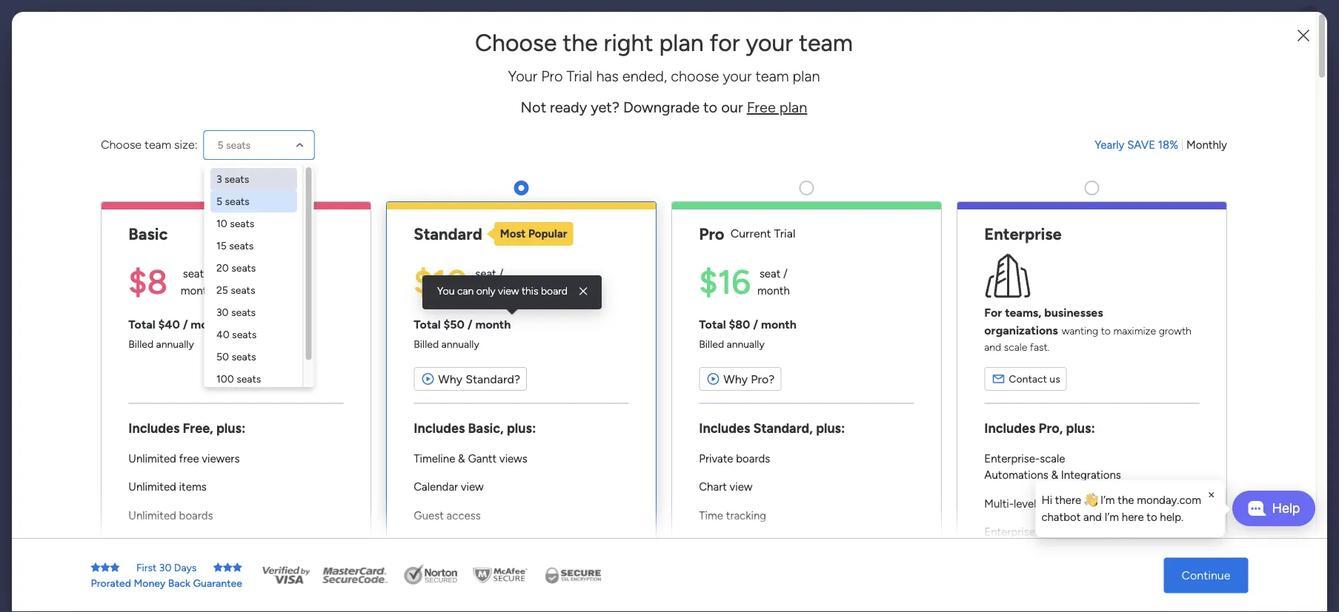 Task type: describe. For each thing, give the bounding box(es) containing it.
see
[[259, 11, 277, 24]]

due inside field
[[475, 307, 494, 319]]

terry turtle link
[[709, 209, 769, 223]]

terry
[[709, 209, 736, 223]]

month for total $50 / month billed annually
[[475, 317, 511, 331]]

updates
[[686, 71, 725, 83]]

0 horizontal spatial team
[[145, 138, 171, 152]]

invite members image
[[1144, 10, 1159, 25]]

unlimited for unlimited items
[[128, 481, 176, 494]]

4 star image from the left
[[223, 563, 233, 574]]

pr
[[134, 520, 147, 533]]

seats right 40
[[232, 329, 256, 341]]

tier options list box
[[101, 175, 1227, 613]]

calendar view
[[414, 481, 484, 494]]

scale inside wanting to maximize growth and scale fast.
[[1004, 341, 1027, 354]]

/ for $10 seat / month
[[499, 268, 503, 281]]

seats right 100
[[236, 373, 261, 386]]

pro tier selected option
[[671, 202, 942, 613]]

work
[[120, 9, 146, 26]]

guarantee
[[193, 578, 242, 590]]

plus: for $16
[[816, 421, 845, 437]]

0 horizontal spatial to
[[703, 99, 718, 116]]

why for $10
[[438, 372, 463, 386]]

new
[[156, 334, 176, 346]]

100 seats
[[216, 373, 261, 386]]

current
[[730, 227, 771, 241]]

(250
[[414, 555, 437, 568]]

private
[[699, 453, 733, 466]]

terry turtle image
[[1298, 6, 1321, 30]]

includes standard, plus:
[[699, 421, 845, 437]]

your pro trial has ended, choose your team plan
[[508, 67, 820, 85]]

monday work management
[[66, 9, 230, 26]]

1 vertical spatial help button
[[1213, 571, 1265, 595]]

owner inside dialog
[[305, 209, 338, 222]]

automations (250 actions per month)
[[414, 538, 535, 568]]

seat for $10
[[475, 268, 496, 281]]

1 horizontal spatial team
[[756, 67, 789, 85]]

4
[[505, 196, 512, 209]]

billed for $10
[[414, 338, 439, 351]]

0 vertical spatial 29
[[517, 248, 528, 259]]

$8
[[128, 263, 168, 303]]

seats right the 25
[[230, 284, 255, 297]]

apps image
[[1177, 10, 1192, 25]]

owner inside field
[[393, 307, 424, 319]]

month left the 25
[[181, 284, 213, 298]]

seat / month
[[181, 268, 213, 298]]

/ for $16 seat / month
[[783, 268, 788, 281]]

help image
[[1246, 10, 1261, 25]]

1 vertical spatial 5
[[216, 195, 222, 208]]

unlimited free viewers
[[128, 453, 240, 466]]

chart
[[699, 481, 727, 494]]

continue button
[[1164, 558, 1248, 594]]

viewers
[[202, 453, 240, 466]]

files
[[772, 71, 793, 83]]

guest access
[[414, 510, 481, 523]]

0 vertical spatial not started
[[484, 289, 539, 301]]

dapulse text column image
[[285, 169, 298, 182]]

seat inside seat / month
[[183, 268, 204, 281]]

there
[[1055, 494, 1082, 508]]

integrations
[[1061, 469, 1121, 483]]

1 vertical spatial plan
[[793, 67, 820, 85]]

turtle
[[739, 209, 769, 223]]

plus: inside enterprise tier selected option
[[1066, 421, 1095, 437]]

/ for total $80 / month billed annually
[[753, 317, 758, 331]]

ready
[[550, 99, 587, 116]]

you can only view this board
[[437, 285, 568, 298]]

view for $16
[[730, 481, 753, 494]]

seat for $16
[[760, 268, 781, 281]]

2 dropdown field from the top
[[734, 305, 790, 321]]

👋,
[[1084, 494, 1098, 508]]

1 vertical spatial 5 seats
[[216, 195, 249, 208]]

prorated
[[91, 578, 131, 590]]

ssl encrypted image
[[536, 565, 610, 587]]

dropdown for 2nd 'dropdown' field from the top
[[737, 307, 786, 319]]

dropdown for 3rd 'dropdown' field
[[737, 494, 786, 506]]

19d link
[[973, 203, 1003, 218]]

basic
[[128, 224, 168, 244]]

total $40 / month billed annually
[[128, 317, 226, 351]]

includes for $10
[[414, 421, 465, 437]]

time tracking
[[699, 510, 766, 523]]

20 seats
[[216, 262, 256, 275]]

automations inside "automations (250 actions per month)"
[[414, 538, 478, 551]]

choose for choose the right plan for your team
[[475, 29, 557, 57]]

an
[[707, 116, 720, 130]]

us
[[1050, 373, 1060, 386]]

monthly option
[[1187, 137, 1227, 154]]

and inside wanting to maximize growth and scale fast.
[[984, 341, 1001, 354]]

not up ssl encrypted 'image'
[[602, 521, 620, 533]]

to inside hi there 👋,  i'm the monday.com chatbot and i'm here to help.
[[1147, 511, 1157, 524]]

your
[[508, 67, 538, 85]]

to inside wanting to maximize growth and scale fast.
[[1101, 325, 1111, 338]]

mcafee secure image
[[470, 565, 530, 587]]

2 vertical spatial date
[[305, 369, 328, 382]]

growth
[[1159, 325, 1192, 338]]

& for security
[[1114, 526, 1121, 540]]

trial for your
[[567, 67, 592, 85]]

formula column
[[699, 538, 779, 551]]

status inside dialog
[[305, 289, 337, 302]]

status inside status field
[[614, 307, 644, 319]]

right
[[604, 29, 653, 57]]

yearly save 18% option
[[1095, 137, 1178, 154]]

enterprise- for scale
[[984, 453, 1040, 466]]

1 vertical spatial i'm
[[1105, 511, 1119, 524]]

200+ templates
[[128, 538, 208, 551]]

boards for unlimited boards
[[179, 510, 213, 523]]

0 vertical spatial date
[[327, 249, 351, 262]]

pr email list
[[134, 520, 190, 533]]

$10
[[414, 263, 468, 303]]

0 vertical spatial plan
[[659, 29, 704, 57]]

nov 29 earliest
[[479, 383, 515, 403]]

includes for total
[[128, 421, 180, 437]]

here
[[1122, 511, 1144, 524]]

2 vertical spatial started
[[622, 521, 657, 533]]

can
[[457, 285, 474, 298]]

seats right 20
[[231, 262, 256, 275]]

choose the right plan for your team heading
[[475, 29, 853, 57]]

billed for $16
[[699, 338, 724, 351]]

2 item from the top
[[230, 306, 251, 319]]

time
[[699, 510, 723, 523]]

not down status field
[[602, 334, 620, 346]]

month for total $80 / month billed annually
[[761, 317, 797, 331]]

0 vertical spatial your
[[746, 29, 793, 57]]

standard
[[414, 224, 482, 244]]

completed
[[108, 276, 174, 292]]

0 horizontal spatial interns
[[178, 334, 210, 346]]

date inside field
[[497, 307, 519, 319]]

total for $10
[[414, 317, 441, 331]]

20
[[216, 262, 228, 275]]

the for the
[[767, 247, 785, 261]]

seats right 50
[[231, 351, 256, 364]]

most popular section head
[[487, 222, 573, 246]]

see plans
[[259, 11, 304, 24]]

2 vertical spatial plan
[[780, 99, 807, 116]]

the
[[671, 247, 691, 261]]

0 vertical spatial 5
[[218, 139, 223, 152]]

15
[[216, 240, 226, 252]]

contact us
[[1009, 373, 1060, 386]]

30 seats
[[216, 306, 255, 319]]

businesses
[[1044, 306, 1103, 320]]

inbox image
[[1112, 10, 1127, 25]]

see plans button
[[239, 7, 311, 29]]

$50
[[444, 317, 465, 331]]

this
[[522, 285, 538, 298]]

1 star image from the left
[[100, 563, 110, 574]]

chat bot icon image
[[1248, 502, 1266, 517]]

choose the right plan for your team
[[475, 29, 853, 57]]

notifications image
[[1079, 10, 1094, 25]]

Status field
[[611, 305, 648, 321]]

$16
[[699, 263, 751, 303]]

money
[[134, 578, 165, 590]]

seats right 10
[[230, 218, 254, 230]]

1 vertical spatial 29
[[502, 334, 513, 346]]

unlimited items
[[128, 481, 207, 494]]

yearly
[[1095, 138, 1125, 152]]

all
[[753, 247, 765, 261]]

month for total $40 / month billed annually
[[191, 317, 226, 331]]

0 horizontal spatial 30
[[159, 562, 171, 575]]

select product image
[[13, 10, 28, 25]]

multi-
[[984, 498, 1014, 511]]

dapulse plus image for completed
[[928, 305, 942, 322]]

write for write an update...
[[675, 116, 704, 130]]

10
[[216, 218, 227, 230]]

0 vertical spatial help button
[[1232, 491, 1315, 527]]

1 vertical spatial nov 29
[[481, 334, 513, 346]]

1 vertical spatial your
[[723, 67, 752, 85]]

200+
[[128, 538, 156, 551]]

save
[[1127, 138, 1156, 152]]

25
[[216, 284, 228, 297]]

formula
[[699, 538, 739, 551]]

0 horizontal spatial pro
[[541, 67, 563, 85]]

seats right 3
[[224, 173, 249, 186]]

list
[[177, 520, 190, 533]]

activity log
[[815, 71, 871, 83]]

access
[[447, 510, 481, 523]]

why for $16
[[724, 372, 748, 386]]

nov inside nov 4 earliest
[[482, 196, 503, 209]]



Task type: locate. For each thing, give the bounding box(es) containing it.
1 horizontal spatial annually
[[441, 338, 479, 351]]

dropdown field down free
[[734, 118, 790, 135]]

annually down $40 at the bottom
[[156, 338, 194, 351]]

4 includes from the left
[[984, 421, 1036, 437]]

trial inside pro current trial
[[774, 227, 796, 241]]

view for $10
[[461, 481, 484, 494]]

marketing
[[108, 463, 167, 479]]

2 unlimited from the top
[[128, 481, 176, 494]]

month down all
[[757, 284, 790, 298]]

seat inside $10 seat / month
[[475, 268, 496, 281]]

0 horizontal spatial boards
[[179, 510, 213, 523]]

3 annually from the left
[[727, 338, 765, 351]]

1 vertical spatial pro
[[699, 224, 725, 244]]

item left "v2 sun" image
[[230, 120, 251, 132]]

0 horizontal spatial star image
[[100, 563, 110, 574]]

2 vertical spatial unlimited
[[128, 510, 176, 523]]

star image
[[100, 563, 110, 574], [233, 563, 242, 574]]

yearly save 18%
[[1095, 138, 1178, 152]]

1 horizontal spatial total
[[414, 317, 441, 331]]

interns inside dialog
[[694, 247, 730, 261]]

0 vertical spatial earliest
[[483, 206, 511, 216]]

your up files button
[[746, 29, 793, 57]]

boards for private boards
[[736, 453, 770, 466]]

includes inside basic tier selected option
[[128, 421, 180, 437]]

grade
[[1040, 526, 1069, 540]]

view inside standard tier selected option
[[461, 481, 484, 494]]

started down status field
[[622, 334, 657, 346]]

billed inside total $40 / month billed annually
[[128, 338, 153, 351]]

0 vertical spatial and
[[984, 341, 1001, 354]]

2 vertical spatial not started
[[602, 521, 657, 533]]

plus: for total
[[216, 421, 246, 437]]

the inside hi there 👋,  i'm the monday.com chatbot and i'm here to help.
[[1118, 494, 1134, 508]]

trial for pro
[[774, 227, 796, 241]]

annually inside total $80 / month billed annually
[[727, 338, 765, 351]]

nov 29 inside dialog
[[497, 248, 528, 259]]

1 horizontal spatial status
[[614, 307, 644, 319]]

29 inside nov 29 earliest
[[502, 383, 515, 396]]

includes
[[128, 421, 180, 437], [414, 421, 465, 437], [699, 421, 750, 437], [984, 421, 1036, 437]]

multi-level permissions
[[984, 498, 1098, 511]]

0 horizontal spatial and
[[984, 341, 1001, 354]]

2 vertical spatial &
[[1114, 526, 1121, 540]]

Due Date field
[[472, 305, 522, 321]]

annually inside total $50 / month billed annually
[[441, 338, 479, 351]]

dropdown field up tracking on the right bottom
[[734, 492, 790, 508]]

40 seats
[[216, 329, 256, 341]]

to
[[703, 99, 718, 116], [1101, 325, 1111, 338], [1147, 511, 1157, 524]]

popular
[[528, 228, 567, 241]]

1 earliest from the top
[[483, 206, 511, 216]]

2 total from the left
[[414, 317, 441, 331]]

interns left ate
[[694, 247, 730, 261]]

0 vertical spatial to
[[703, 99, 718, 116]]

hire new interns
[[134, 334, 210, 346]]

1 billed from the left
[[128, 338, 153, 351]]

3 seat from the left
[[760, 268, 781, 281]]

started inside dialog
[[505, 289, 539, 301]]

plus: right standard,
[[816, 421, 845, 437]]

seat down all
[[760, 268, 781, 281]]

0 horizontal spatial &
[[458, 453, 465, 466]]

plans
[[279, 11, 304, 24]]

total left $80
[[699, 317, 726, 331]]

boards inside pro tier selected option
[[736, 453, 770, 466]]

1 horizontal spatial boards
[[736, 453, 770, 466]]

plus: right pro,
[[1066, 421, 1095, 437]]

annually down $80
[[727, 338, 765, 351]]

1 horizontal spatial to
[[1101, 325, 1111, 338]]

choose left 'size:'
[[101, 138, 142, 152]]

the up here in the bottom right of the page
[[1118, 494, 1134, 508]]

nov 29 down due date field
[[481, 334, 513, 346]]

/ for total $50 / month billed annually
[[468, 317, 473, 331]]

unlimited up 200+
[[128, 510, 176, 523]]

our
[[721, 99, 743, 116]]

enterprise-scale automations & integrations
[[984, 453, 1121, 483]]

0 horizontal spatial write
[[675, 116, 704, 130]]

0 horizontal spatial scale
[[1004, 341, 1027, 354]]

1 vertical spatial not started
[[602, 334, 657, 346]]

1 vertical spatial team
[[756, 67, 789, 85]]

$10 seat / month
[[414, 263, 506, 303]]

scale down organizations
[[1004, 341, 1027, 354]]

earliest inside nov 29 earliest
[[483, 392, 511, 403]]

3 star image from the left
[[213, 563, 223, 574]]

0 vertical spatial choose
[[475, 29, 557, 57]]

boards inside basic tier selected option
[[179, 510, 213, 523]]

plus: inside standard tier selected option
[[507, 421, 536, 437]]

star image
[[91, 563, 100, 574], [110, 563, 120, 574], [213, 563, 223, 574], [223, 563, 233, 574]]

total for $16
[[699, 317, 726, 331]]

search everything image
[[1213, 10, 1228, 25]]

dapulse plus image left multi-
[[928, 492, 942, 509]]

why inside button
[[438, 372, 463, 386]]

plus: up views at the bottom left
[[507, 421, 536, 437]]

view right the 'chart'
[[730, 481, 753, 494]]

& down hi there 👋,  i'm the monday.com chatbot and i'm here to help.
[[1114, 526, 1121, 540]]

/ inside $10 seat / month
[[499, 268, 503, 281]]

includes for $16
[[699, 421, 750, 437]]

0 horizontal spatial total
[[128, 317, 155, 331]]

view left this
[[498, 285, 519, 298]]

v2 multiple person column image
[[285, 209, 296, 222]]

updates / 1 button
[[663, 65, 749, 89]]

only
[[476, 285, 496, 298]]

not down your
[[521, 99, 546, 116]]

/ down the interns ate all the pop tarts!
[[783, 268, 788, 281]]

free
[[747, 99, 776, 116]]

/ right $40 at the bottom
[[183, 317, 188, 331]]

first 30 days
[[136, 562, 197, 575]]

earliest for 4
[[483, 206, 511, 216]]

0 vertical spatial due date
[[305, 249, 351, 262]]

seats up 40 seats
[[231, 306, 255, 319]]

/ left 20
[[207, 268, 211, 281]]

1 plus: from the left
[[216, 421, 246, 437]]

scale inside enterprise-scale automations & integrations
[[1040, 453, 1065, 466]]

0 horizontal spatial view
[[461, 481, 484, 494]]

& inside enterprise-scale automations & integrations
[[1051, 469, 1058, 483]]

month inside $16 seat / month
[[757, 284, 790, 298]]

enterprise- down includes pro, plus:
[[984, 453, 1040, 466]]

nov 29 down most
[[497, 248, 528, 259]]

pro
[[541, 67, 563, 85], [699, 224, 725, 244]]

boards down items
[[179, 510, 213, 523]]

name
[[306, 169, 336, 182]]

1 includes from the left
[[128, 421, 180, 437]]

your up our
[[723, 67, 752, 85]]

1 vertical spatial boards
[[179, 510, 213, 523]]

includes up private
[[699, 421, 750, 437]]

verified by visa image
[[260, 565, 312, 587]]

3 dropdown field from the top
[[734, 492, 790, 508]]

dropdown field down $16 seat / month
[[734, 305, 790, 321]]

$80
[[729, 317, 750, 331]]

seats up 10 seats
[[225, 195, 249, 208]]

1 enterprise- from the top
[[984, 453, 1040, 466]]

level
[[1014, 498, 1036, 511]]

unlimited for unlimited boards
[[128, 510, 176, 523]]

due inside dialog
[[305, 249, 325, 262]]

2 horizontal spatial seat
[[760, 268, 781, 281]]

2 enterprise- from the top
[[984, 526, 1040, 540]]

2 annually from the left
[[441, 338, 479, 351]]

50 seats
[[216, 351, 256, 364]]

the
[[563, 29, 598, 57], [767, 247, 785, 261], [1118, 494, 1134, 508]]

2 billed from the left
[[414, 338, 439, 351]]

1 horizontal spatial write
[[722, 365, 747, 378]]

month for $10 seat / month
[[473, 284, 506, 298]]

not up due date field
[[484, 289, 502, 301]]

1 vertical spatial started
[[622, 334, 657, 346]]

started left time
[[622, 521, 657, 533]]

3 total from the left
[[699, 317, 726, 331]]

1 horizontal spatial owner
[[393, 307, 424, 319]]

0 horizontal spatial status
[[305, 289, 337, 302]]

billing cycle selection group
[[1095, 137, 1227, 154]]

5 up 3
[[218, 139, 223, 152]]

choose up your
[[475, 29, 557, 57]]

0 horizontal spatial why
[[438, 372, 463, 386]]

0 vertical spatial unlimited
[[128, 453, 176, 466]]

5 seats up 3 seats at left
[[218, 139, 251, 152]]

4 plus: from the left
[[1066, 421, 1095, 437]]

1 vertical spatial due
[[475, 307, 494, 319]]

the up has
[[563, 29, 598, 57]]

earliest inside nov 4 earliest
[[483, 206, 511, 216]]

plus: for $10
[[507, 421, 536, 437]]

star image up guarantee
[[233, 563, 242, 574]]

team left 'size:'
[[145, 138, 171, 152]]

not started
[[484, 289, 539, 301], [602, 334, 657, 346], [602, 521, 657, 533]]

month inside total $80 / month billed annually
[[761, 317, 797, 331]]

total up hire
[[128, 317, 155, 331]]

5 seats down 3 seats at left
[[216, 195, 249, 208]]

billed left new
[[128, 338, 153, 351]]

dapulse plus image left reply
[[928, 305, 942, 322]]

plus: inside basic tier selected option
[[216, 421, 246, 437]]

total inside total $80 / month billed annually
[[699, 317, 726, 331]]

why inside button
[[724, 372, 748, 386]]

hi there 👋,  i'm the monday.com chatbot and i'm here to help.
[[1042, 494, 1201, 524]]

3 seats
[[216, 173, 249, 186]]

/ inside seat / month
[[207, 268, 211, 281]]

& left gantt
[[458, 453, 465, 466]]

0 horizontal spatial billed
[[128, 338, 153, 351]]

due date inside field
[[475, 307, 519, 319]]

enterprise- for grade
[[984, 526, 1040, 540]]

0 horizontal spatial annually
[[156, 338, 194, 351]]

and up security
[[1084, 511, 1102, 524]]

why
[[438, 372, 463, 386], [724, 372, 748, 386]]

1 vertical spatial help
[[1226, 575, 1253, 590]]

billed inside total $80 / month billed annually
[[699, 338, 724, 351]]

1 dropdown field from the top
[[734, 118, 790, 135]]

for
[[710, 29, 740, 57]]

most
[[500, 228, 526, 241]]

why left the a
[[724, 372, 748, 386]]

2 plus: from the left
[[507, 421, 536, 437]]

2 star image from the left
[[110, 563, 120, 574]]

help.
[[1160, 511, 1184, 524]]

3 billed from the left
[[699, 338, 724, 351]]

0 horizontal spatial automations
[[414, 538, 478, 551]]

dapulse plus image
[[928, 305, 942, 322], [928, 492, 942, 509]]

2 seat from the left
[[475, 268, 496, 281]]

trial up pop
[[774, 227, 796, 241]]

pro right your
[[541, 67, 563, 85]]

29
[[517, 248, 528, 259], [502, 334, 513, 346], [502, 383, 515, 396]]

& for automations
[[1051, 469, 1058, 483]]

write left the a
[[722, 365, 747, 378]]

2 vertical spatial 29
[[502, 383, 515, 396]]

30 down the 25
[[216, 306, 228, 319]]

0 horizontal spatial due
[[305, 249, 325, 262]]

dialog
[[0, 0, 1339, 613], [1036, 481, 1225, 538]]

includes inside standard tier selected option
[[414, 421, 465, 437]]

write inside button
[[675, 116, 704, 130]]

first
[[136, 562, 157, 575]]

1 why from the left
[[438, 372, 463, 386]]

scale
[[1004, 341, 1027, 354], [1040, 453, 1065, 466]]

1 star image from the left
[[91, 563, 100, 574]]

nov 29
[[497, 248, 528, 259], [481, 334, 513, 346]]

0 horizontal spatial help
[[1226, 575, 1253, 590]]

and
[[984, 341, 1001, 354], [1084, 511, 1102, 524]]

scale down pro,
[[1040, 453, 1065, 466]]

0 vertical spatial help
[[1272, 501, 1300, 517]]

/ right $80
[[753, 317, 758, 331]]

total inside total $40 / month billed annually
[[128, 317, 155, 331]]

norton secured image
[[398, 565, 465, 587]]

/ right $50
[[468, 317, 473, 331]]

activity
[[815, 71, 851, 83]]

star image up prorated
[[100, 563, 110, 574]]

annually for $10
[[441, 338, 479, 351]]

write an update...
[[675, 116, 768, 130]]

automations up actions in the left of the page
[[414, 538, 478, 551]]

1 horizontal spatial automations
[[984, 469, 1049, 483]]

1 vertical spatial enterprise-
[[984, 526, 1040, 540]]

nov inside nov 29 earliest
[[479, 383, 500, 396]]

enterprise tier selected option
[[957, 202, 1227, 613]]

1 horizontal spatial view
[[498, 285, 519, 298]]

group
[[302, 130, 334, 143]]

/ inside total $40 / month billed annually
[[183, 317, 188, 331]]

annually inside total $40 / month billed annually
[[156, 338, 194, 351]]

2 dapulse plus image from the top
[[928, 492, 942, 509]]

contact us button
[[984, 368, 1067, 391]]

/ inside total $80 / month billed annually
[[753, 317, 758, 331]]

month up 50
[[191, 317, 226, 331]]

dropdown for first 'dropdown' field from the top
[[737, 120, 786, 133]]

1 horizontal spatial seat
[[475, 268, 496, 281]]

plus: inside pro tier selected option
[[816, 421, 845, 437]]

item up 40 seats
[[230, 306, 251, 319]]

earliest for 29
[[483, 392, 511, 403]]

automations up level
[[984, 469, 1049, 483]]

month for $16 seat / month
[[757, 284, 790, 298]]

2 earliest from the top
[[483, 392, 511, 403]]

1 vertical spatial item
[[230, 306, 251, 319]]

updates / 1
[[686, 71, 738, 83]]

standard,
[[753, 421, 813, 437]]

1 vertical spatial choose
[[101, 138, 142, 152]]

0 vertical spatial status
[[305, 289, 337, 302]]

size:
[[174, 138, 197, 152]]

has
[[596, 67, 619, 85]]

write for write a reply...
[[722, 365, 747, 378]]

2 horizontal spatial view
[[730, 481, 753, 494]]

contact
[[1009, 373, 1047, 386]]

month)
[[498, 555, 535, 568]]

item
[[230, 120, 251, 132], [230, 306, 251, 319]]

interns right new
[[178, 334, 210, 346]]

private boards
[[699, 453, 770, 466]]

1 horizontal spatial interns
[[694, 247, 730, 261]]

& inside standard tier selected option
[[458, 453, 465, 466]]

Owner field
[[390, 305, 428, 321]]

2 horizontal spatial &
[[1114, 526, 1121, 540]]

and inside hi there 👋,  i'm the monday.com chatbot and i'm here to help.
[[1084, 511, 1102, 524]]

permissions
[[1039, 498, 1098, 511]]

/ left "1"
[[727, 71, 731, 83]]

plus: up viewers
[[216, 421, 246, 437]]

0 vertical spatial i'm
[[1101, 494, 1115, 508]]

i'm right 👋,
[[1101, 494, 1115, 508]]

write left an
[[675, 116, 704, 130]]

dialog containing write an update...
[[0, 0, 1339, 613]]

0 vertical spatial dapulse plus image
[[928, 305, 942, 322]]

pro current trial
[[699, 224, 796, 244]]

billed down owner field
[[414, 338, 439, 351]]

why left standard?
[[438, 372, 463, 386]]

choose
[[671, 67, 719, 85]]

0 vertical spatial scale
[[1004, 341, 1027, 354]]

seats up 3 seats at left
[[226, 139, 251, 152]]

dialog containing hi there 👋,  i'm the monday.com
[[1036, 481, 1225, 538]]

annually for $16
[[727, 338, 765, 351]]

0 vertical spatial &
[[458, 453, 465, 466]]

column
[[742, 538, 779, 551]]

3
[[216, 173, 222, 186]]

/ inside $16 seat / month
[[783, 268, 788, 281]]

billed inside total $50 / month billed annually
[[414, 338, 439, 351]]

enterprise- down level
[[984, 526, 1040, 540]]

total left $50
[[414, 317, 441, 331]]

1 vertical spatial dapulse plus image
[[928, 492, 942, 509]]

0 vertical spatial team
[[799, 29, 853, 57]]

2 why from the left
[[724, 372, 748, 386]]

1 vertical spatial unlimited
[[128, 481, 176, 494]]

1 vertical spatial interns
[[178, 334, 210, 346]]

email
[[149, 520, 174, 533]]

dapulse x slim image
[[579, 285, 587, 301]]

0 vertical spatial pro
[[541, 67, 563, 85]]

seat up only
[[475, 268, 496, 281]]

0 vertical spatial 30
[[216, 306, 228, 319]]

0 horizontal spatial choose
[[101, 138, 142, 152]]

pro inside pro tier selected option
[[699, 224, 725, 244]]

view inside pro tier selected option
[[730, 481, 753, 494]]

1 vertical spatial date
[[497, 307, 519, 319]]

10 seats
[[216, 218, 254, 230]]

1 vertical spatial status
[[614, 307, 644, 319]]

due
[[305, 249, 325, 262], [475, 307, 494, 319]]

seats
[[226, 139, 251, 152], [224, 173, 249, 186], [225, 195, 249, 208], [230, 218, 254, 230], [229, 240, 253, 252], [231, 262, 256, 275], [230, 284, 255, 297], [231, 306, 255, 319], [232, 329, 256, 341], [231, 351, 256, 364], [236, 373, 261, 386]]

2 star image from the left
[[233, 563, 242, 574]]

1 vertical spatial owner
[[393, 307, 424, 319]]

3 unlimited from the top
[[128, 510, 176, 523]]

dapulse plus image for marketing team
[[928, 492, 942, 509]]

views
[[499, 453, 528, 466]]

1 horizontal spatial &
[[1051, 469, 1058, 483]]

actions
[[440, 555, 476, 568]]

includes inside pro tier selected option
[[699, 421, 750, 437]]

1 unlimited from the top
[[128, 453, 176, 466]]

/ for total $40 / month billed annually
[[183, 317, 188, 331]]

unlimited up unlimited items
[[128, 453, 176, 466]]

v2 sun image
[[285, 130, 296, 143]]

the for hi
[[1118, 494, 1134, 508]]

per
[[479, 555, 496, 568]]

owner
[[305, 209, 338, 222], [393, 307, 424, 319]]

owner right v2 multiple person column icon
[[305, 209, 338, 222]]

1 seat from the left
[[183, 268, 204, 281]]

interns
[[694, 247, 730, 261], [178, 334, 210, 346]]

1 vertical spatial and
[[1084, 511, 1102, 524]]

mastercard secure code image
[[318, 565, 392, 587]]

month down only
[[475, 317, 511, 331]]

1 total from the left
[[128, 317, 155, 331]]

help button
[[1232, 491, 1315, 527], [1213, 571, 1265, 595]]

back
[[168, 578, 191, 590]]

started up due date field
[[505, 289, 539, 301]]

fast.
[[1030, 341, 1050, 354]]

unlimited
[[128, 453, 176, 466], [128, 481, 176, 494], [128, 510, 176, 523]]

1 horizontal spatial star image
[[233, 563, 242, 574]]

3 plus: from the left
[[816, 421, 845, 437]]

includes free, plus:
[[128, 421, 246, 437]]

0 vertical spatial dropdown field
[[734, 118, 790, 135]]

enterprise- inside enterprise-scale automations & integrations
[[984, 453, 1040, 466]]

month inside $10 seat / month
[[473, 284, 506, 298]]

seat inside $16 seat / month
[[760, 268, 781, 281]]

teams,
[[1005, 306, 1042, 320]]

1 annually from the left
[[156, 338, 194, 351]]

total inside total $50 / month billed annually
[[414, 317, 441, 331]]

month up due date field
[[473, 284, 506, 298]]

1 vertical spatial write
[[722, 365, 747, 378]]

1 item from the top
[[230, 120, 251, 132]]

0 horizontal spatial the
[[563, 29, 598, 57]]

unlimited down marketing team
[[128, 481, 176, 494]]

choose for choose team size:
[[101, 138, 142, 152]]

2 horizontal spatial team
[[799, 29, 853, 57]]

why pro?
[[724, 372, 775, 386]]

seats right 15
[[229, 240, 253, 252]]

enterprise-grade security & governance
[[984, 526, 1182, 540]]

15 seats
[[216, 240, 253, 252]]

pro down terry
[[699, 224, 725, 244]]

None field
[[390, 492, 428, 508]]

research
[[134, 147, 177, 159]]

month inside total $50 / month billed annually
[[475, 317, 511, 331]]

Dropdown field
[[734, 118, 790, 135], [734, 305, 790, 321], [734, 492, 790, 508]]

1 dapulse plus image from the top
[[928, 305, 942, 322]]

0 horizontal spatial owner
[[305, 209, 338, 222]]

seat left 20
[[183, 268, 204, 281]]

team
[[170, 463, 202, 479]]

2 horizontal spatial the
[[1118, 494, 1134, 508]]

billed up why pro? button
[[699, 338, 724, 351]]

includes left pro,
[[984, 421, 1036, 437]]

standard tier selected option
[[386, 202, 657, 613]]

includes inside enterprise tier selected option
[[984, 421, 1036, 437]]

1 vertical spatial the
[[767, 247, 785, 261]]

not inside dialog
[[484, 289, 502, 301]]

1 vertical spatial dropdown field
[[734, 305, 790, 321]]

0 vertical spatial owner
[[305, 209, 338, 222]]

/ inside button
[[727, 71, 731, 83]]

includes up "timeline"
[[414, 421, 465, 437]]

i'm left here in the bottom right of the page
[[1105, 511, 1119, 524]]

earliest down standard?
[[483, 392, 511, 403]]

1 horizontal spatial billed
[[414, 338, 439, 351]]

a
[[750, 365, 755, 378]]

5
[[218, 139, 223, 152], [216, 195, 222, 208]]

pop
[[788, 247, 809, 261]]

/ inside total $50 / month billed annually
[[468, 317, 473, 331]]

to up governance
[[1147, 511, 1157, 524]]

unlimited for unlimited free viewers
[[128, 453, 176, 466]]

0 vertical spatial enterprise-
[[984, 453, 1040, 466]]

started
[[505, 289, 539, 301], [622, 334, 657, 346], [622, 521, 657, 533]]

30 up the prorated money back guarantee
[[159, 562, 171, 575]]

reply...
[[758, 365, 787, 378]]

team up free plan 'link'
[[756, 67, 789, 85]]

2 includes from the left
[[414, 421, 465, 437]]

timeline
[[414, 453, 455, 466]]

basic tier selected option
[[101, 202, 371, 613]]

0 vertical spatial write
[[675, 116, 704, 130]]

chatbot
[[1042, 511, 1081, 524]]

0 vertical spatial nov 29
[[497, 248, 528, 259]]

button padding image
[[1296, 28, 1311, 43]]

you
[[437, 285, 455, 298]]

month inside total $40 / month billed annually
[[191, 317, 226, 331]]

the right all
[[767, 247, 785, 261]]

3 includes from the left
[[699, 421, 750, 437]]

0 vertical spatial 5 seats
[[218, 139, 251, 152]]

hire
[[134, 334, 154, 346]]

automations inside enterprise-scale automations & integrations
[[984, 469, 1049, 483]]

0 vertical spatial the
[[563, 29, 598, 57]]

view
[[498, 285, 519, 298], [461, 481, 484, 494], [730, 481, 753, 494]]

0 vertical spatial automations
[[984, 469, 1049, 483]]

2 vertical spatial the
[[1118, 494, 1134, 508]]



Task type: vqa. For each thing, say whether or not it's contained in the screenshot.
See plans image
no



